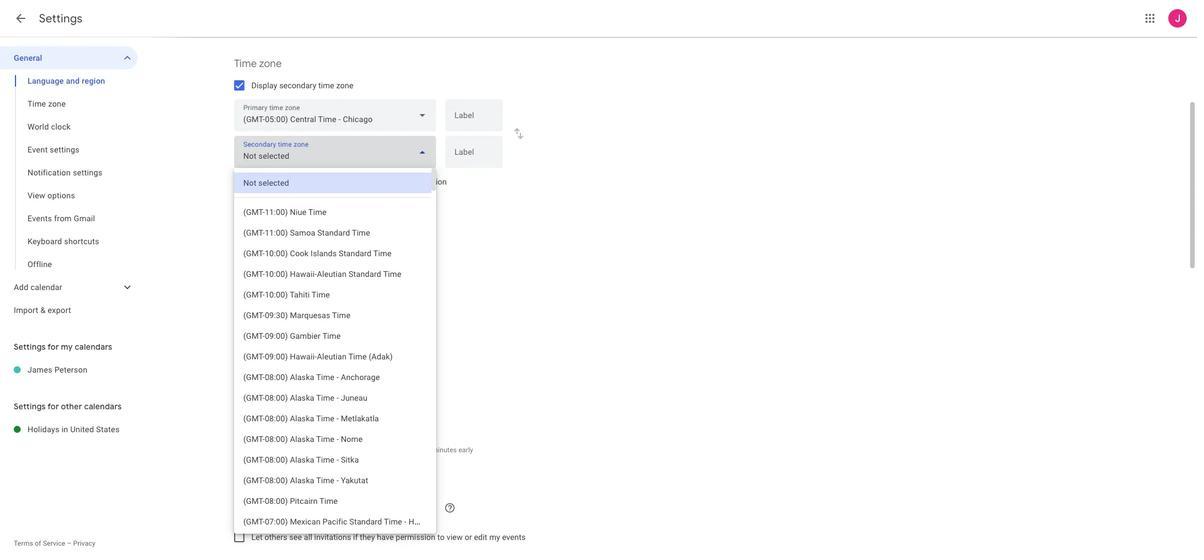 Task type: vqa. For each thing, say whether or not it's contained in the screenshot.
21
no



Task type: describe. For each thing, give the bounding box(es) containing it.
display
[[251, 81, 277, 90]]

(gmt minus 08:00)alaska time - sitka option
[[234, 450, 432, 471]]

view
[[447, 533, 463, 542]]

zone up works
[[363, 177, 380, 187]]

2 vertical spatial settings
[[262, 363, 299, 375]]

language
[[28, 76, 64, 86]]

add calendar
[[14, 283, 62, 292]]

notification
[[28, 168, 71, 177]]

30
[[248, 447, 255, 455]]

for for my
[[48, 342, 59, 352]]

(gmt minus 08:00)alaska time - metlakatla option
[[234, 409, 432, 429]]

settings heading
[[39, 11, 83, 26]]

0 horizontal spatial and
[[66, 76, 80, 86]]

from
[[54, 214, 72, 223]]

1 minutes from the left
[[316, 447, 340, 455]]

settings for settings for other calendars
[[14, 402, 46, 412]]

not selected option
[[234, 173, 432, 193]]

service
[[43, 540, 65, 548]]

secondary
[[279, 81, 317, 90]]

0 vertical spatial time
[[234, 57, 257, 70]]

they
[[360, 533, 375, 542]]

ask
[[251, 177, 265, 187]]

event inside tree
[[28, 145, 48, 154]]

shortcuts
[[64, 237, 99, 246]]

holidays in united states
[[28, 425, 120, 435]]

across
[[377, 201, 398, 209]]

5
[[310, 447, 314, 455]]

time zone inside group
[[28, 99, 66, 108]]

(gmt minus 09:00)hawaii-aleutian time (adak) option
[[234, 347, 432, 367]]

1 horizontal spatial event settings
[[234, 363, 299, 375]]

(gmt minus 08:00)alaska time - nome option
[[234, 429, 432, 450]]

1 horizontal spatial event
[[234, 363, 260, 375]]

import & export
[[14, 306, 71, 315]]

holidays in united states tree item
[[0, 418, 138, 441]]

(gmt minus 07:00)mexican pacific standard time - hermosillo option
[[234, 512, 432, 533]]

world clock inside tree
[[28, 122, 71, 131]]

(gmt minus 10:00)tahiti time option
[[234, 285, 432, 305]]

go back image
[[14, 11, 28, 25]]

10
[[423, 447, 430, 455]]

1 horizontal spatial to
[[382, 177, 389, 187]]

(gmt minus 11:00)samoa standard time option
[[234, 223, 432, 243]]

(gmt minus 11:00)niue time option
[[234, 202, 432, 223]]

privacy
[[73, 540, 95, 548]]

0 horizontal spatial to
[[267, 177, 274, 187]]

options
[[47, 191, 75, 200]]

if
[[353, 533, 358, 542]]

keyboard
[[28, 237, 62, 246]]

time zones link
[[400, 201, 433, 209]]

others
[[265, 533, 287, 542]]

&
[[40, 306, 46, 315]]

events from gmail
[[28, 214, 95, 223]]

works
[[357, 201, 376, 209]]

1 vertical spatial world clock
[[234, 254, 289, 266]]

update
[[276, 177, 301, 187]]

world
[[273, 277, 293, 286]]

or
[[465, 533, 472, 542]]

display secondary time zone
[[251, 81, 354, 90]]

let others see all invitations if they have permission to view or edit my events
[[251, 533, 526, 542]]

0 vertical spatial my
[[303, 177, 314, 187]]

2 vertical spatial time
[[400, 201, 413, 209]]

settings for other calendars
[[14, 402, 122, 412]]

longer
[[372, 447, 391, 455]]

events
[[28, 214, 52, 223]]

end 30 minute meetings 5 minutes early and longer meetings 10 minutes early
[[234, 447, 473, 455]]

import
[[14, 306, 38, 315]]

region
[[82, 76, 105, 86]]

(gmt minus 07:00)mexican pacific standard time - mazatlan option
[[234, 533, 432, 553]]

see
[[289, 533, 302, 542]]

permission
[[396, 533, 436, 542]]

(gmt minus 10:00)hawaii-aleutian standard time option
[[234, 264, 432, 285]]

states
[[96, 425, 120, 435]]

minute
[[257, 447, 278, 455]]

edit
[[474, 533, 488, 542]]

james
[[28, 366, 52, 375]]

privacy link
[[73, 540, 95, 548]]

in
[[62, 425, 68, 435]]

how
[[290, 201, 303, 209]]

(gmt minus 08:00)alaska time - yakutat option
[[234, 471, 432, 491]]

Label for primary time zone. text field
[[455, 111, 494, 127]]

(gmt minus 10:00)cook islands standard time option
[[234, 243, 432, 264]]

holidays in united states link
[[28, 418, 138, 441]]

united
[[70, 425, 94, 435]]

default guest permissions
[[239, 468, 319, 476]]

speedy meetings
[[251, 423, 313, 432]]

settings for settings
[[39, 11, 83, 26]]

calendars for settings for other calendars
[[84, 402, 122, 412]]

settings for settings for my calendars
[[14, 342, 46, 352]]



Task type: locate. For each thing, give the bounding box(es) containing it.
time zone up display
[[234, 57, 282, 70]]

view
[[28, 191, 45, 200]]

calendars for settings for my calendars
[[75, 342, 112, 352]]

settings for my calendars
[[14, 342, 112, 352]]

minutes
[[316, 447, 340, 455], [432, 447, 457, 455]]

2 for from the top
[[48, 402, 59, 412]]

2 horizontal spatial time
[[400, 201, 413, 209]]

2 early from the left
[[459, 447, 473, 455]]

default
[[239, 468, 261, 476]]

1 vertical spatial clock
[[264, 254, 289, 266]]

0 horizontal spatial minutes
[[316, 447, 340, 455]]

tree containing general
[[0, 46, 138, 322]]

0 horizontal spatial world clock
[[28, 122, 71, 131]]

1 horizontal spatial world
[[234, 254, 262, 266]]

1 for from the top
[[48, 342, 59, 352]]

invitations
[[314, 533, 351, 542]]

minutes right the 10
[[432, 447, 457, 455]]

time zone down "language"
[[28, 99, 66, 108]]

0 horizontal spatial early
[[342, 447, 357, 455]]

1 horizontal spatial time
[[234, 57, 257, 70]]

group containing language and region
[[0, 69, 138, 276]]

time up display
[[234, 57, 257, 70]]

terms of service – privacy
[[14, 540, 95, 548]]

1 vertical spatial for
[[48, 402, 59, 412]]

0 vertical spatial time
[[318, 81, 334, 90]]

guest
[[263, 468, 280, 476]]

meetings up 5
[[280, 423, 313, 432]]

time zone
[[234, 57, 282, 70], [28, 99, 66, 108]]

–
[[67, 540, 71, 548]]

language and region
[[28, 76, 105, 86]]

early left longer
[[342, 447, 357, 455]]

world clock up show
[[234, 254, 289, 266]]

(gmt minus 09:30)marquesas time option
[[234, 305, 432, 326]]

end
[[234, 447, 246, 455]]

notification settings
[[28, 168, 102, 177]]

zones
[[415, 201, 433, 209]]

meetings left 5
[[280, 447, 308, 455]]

general tree item
[[0, 46, 138, 69]]

speedy
[[251, 423, 278, 432]]

for left other
[[48, 402, 59, 412]]

time left zones
[[400, 201, 413, 209]]

time right primary
[[345, 177, 361, 187]]

time inside tree
[[28, 99, 46, 108]]

1 vertical spatial event
[[234, 363, 260, 375]]

keyboard shortcuts
[[28, 237, 99, 246]]

holidays
[[28, 425, 59, 435]]

0 horizontal spatial world
[[28, 122, 49, 131]]

james peterson tree item
[[0, 359, 138, 382]]

0 horizontal spatial time zone
[[28, 99, 66, 108]]

(gmt minus 08:00)pitcairn time option
[[234, 491, 432, 512]]

add
[[14, 283, 28, 292]]

1 horizontal spatial minutes
[[432, 447, 457, 455]]

tree
[[0, 46, 138, 322]]

(gmt minus 09:00)gambier time option
[[234, 326, 432, 347]]

calendars up states
[[84, 402, 122, 412]]

1 horizontal spatial time
[[345, 177, 361, 187]]

0 horizontal spatial clock
[[51, 122, 71, 131]]

show world clock
[[251, 277, 314, 286]]

1 horizontal spatial time zone
[[234, 57, 282, 70]]

for up the james peterson
[[48, 342, 59, 352]]

2 vertical spatial settings
[[14, 402, 46, 412]]

1 early from the left
[[342, 447, 357, 455]]

world
[[28, 122, 49, 131], [234, 254, 262, 266]]

2 horizontal spatial to
[[438, 533, 445, 542]]

Label for secondary time zone. text field
[[455, 148, 494, 164]]

1 vertical spatial settings
[[73, 168, 102, 177]]

0 vertical spatial calendars
[[75, 342, 112, 352]]

calendar
[[328, 201, 355, 209]]

0 vertical spatial event
[[28, 145, 48, 154]]

ask to update my primary time zone to current location
[[251, 177, 447, 187]]

1 vertical spatial settings
[[14, 342, 46, 352]]

1 vertical spatial time
[[345, 177, 361, 187]]

location
[[418, 177, 447, 187]]

0 vertical spatial world
[[28, 122, 49, 131]]

clock
[[51, 122, 71, 131], [264, 254, 289, 266], [295, 277, 314, 286]]

to right ask
[[267, 177, 274, 187]]

None field
[[234, 99, 436, 131], [234, 136, 436, 168], [234, 99, 436, 131], [234, 136, 436, 168]]

minutes right 5
[[316, 447, 340, 455]]

primary
[[316, 177, 343, 187]]

0 vertical spatial clock
[[51, 122, 71, 131]]

time
[[318, 81, 334, 90], [345, 177, 361, 187], [400, 201, 413, 209]]

clock inside tree
[[51, 122, 71, 131]]

google
[[305, 201, 326, 209]]

0 vertical spatial time zone
[[234, 57, 282, 70]]

export
[[48, 306, 71, 315]]

about
[[271, 201, 288, 209]]

clock up "show world clock"
[[264, 254, 289, 266]]

world inside tree
[[28, 122, 49, 131]]

of
[[35, 540, 41, 548]]

events
[[502, 533, 526, 542]]

terms
[[14, 540, 33, 548]]

zone
[[259, 57, 282, 70], [336, 81, 354, 90], [48, 99, 66, 108], [363, 177, 380, 187]]

settings up "james"
[[14, 342, 46, 352]]

1 horizontal spatial and
[[358, 447, 370, 455]]

all
[[304, 533, 312, 542]]

1 vertical spatial time
[[28, 99, 46, 108]]

1 vertical spatial event settings
[[234, 363, 299, 375]]

2 vertical spatial clock
[[295, 277, 314, 286]]

terms of service link
[[14, 540, 65, 548]]

zone right secondary
[[336, 81, 354, 90]]

learn
[[234, 201, 251, 209]]

zone down language and region in the left of the page
[[48, 99, 66, 108]]

learn more about how google calendar works across time zones
[[234, 201, 433, 209]]

my right edit
[[489, 533, 500, 542]]

1 vertical spatial and
[[358, 447, 370, 455]]

meetings left the 10
[[393, 447, 421, 455]]

0 vertical spatial world clock
[[28, 122, 71, 131]]

general
[[14, 53, 42, 63]]

other
[[61, 402, 82, 412]]

james peterson
[[28, 366, 87, 375]]

current
[[391, 177, 416, 187]]

calendar
[[31, 283, 62, 292]]

0 vertical spatial event settings
[[28, 145, 79, 154]]

2 minutes from the left
[[432, 447, 457, 455]]

early right the 10
[[459, 447, 473, 455]]

0 vertical spatial settings
[[39, 11, 83, 26]]

to
[[267, 177, 274, 187], [382, 177, 389, 187], [438, 533, 445, 542]]

time down "language"
[[28, 99, 46, 108]]

settings right go back image
[[39, 11, 83, 26]]

0 horizontal spatial time
[[318, 81, 334, 90]]

1 vertical spatial time zone
[[28, 99, 66, 108]]

gmail
[[74, 214, 95, 223]]

permissions
[[281, 468, 319, 476]]

and left longer
[[358, 447, 370, 455]]

settings
[[50, 145, 79, 154], [73, 168, 102, 177], [262, 363, 299, 375]]

0 vertical spatial for
[[48, 342, 59, 352]]

clock up notification settings
[[51, 122, 71, 131]]

let
[[251, 533, 263, 542]]

0 vertical spatial and
[[66, 76, 80, 86]]

more
[[253, 201, 269, 209]]

0 horizontal spatial my
[[61, 342, 73, 352]]

offline
[[28, 260, 52, 269]]

to left current
[[382, 177, 389, 187]]

1 horizontal spatial world clock
[[234, 254, 289, 266]]

clock right world
[[295, 277, 314, 286]]

for for other
[[48, 402, 59, 412]]

show
[[251, 277, 271, 286]]

secondary time zone list box
[[234, 168, 432, 553]]

world clock up notification at the top
[[28, 122, 71, 131]]

calendars
[[75, 342, 112, 352], [84, 402, 122, 412]]

have
[[377, 533, 394, 542]]

world down "language"
[[28, 122, 49, 131]]

1 vertical spatial my
[[61, 342, 73, 352]]

time right secondary
[[318, 81, 334, 90]]

early
[[342, 447, 357, 455], [459, 447, 473, 455]]

my right 'update'
[[303, 177, 314, 187]]

my
[[303, 177, 314, 187], [61, 342, 73, 352], [489, 533, 500, 542]]

settings
[[39, 11, 83, 26], [14, 342, 46, 352], [14, 402, 46, 412]]

time
[[234, 57, 257, 70], [28, 99, 46, 108]]

event settings inside tree
[[28, 145, 79, 154]]

group
[[0, 69, 138, 276]]

meetings
[[280, 423, 313, 432], [280, 447, 308, 455], [393, 447, 421, 455]]

1 horizontal spatial early
[[459, 447, 473, 455]]

world up show
[[234, 254, 262, 266]]

calendars up peterson
[[75, 342, 112, 352]]

and left region
[[66, 76, 80, 86]]

my up "james peterson" tree item
[[61, 342, 73, 352]]

(gmt minus 08:00)alaska time - juneau option
[[234, 388, 432, 409]]

0 horizontal spatial event
[[28, 145, 48, 154]]

for
[[48, 342, 59, 352], [48, 402, 59, 412]]

and
[[66, 76, 80, 86], [358, 447, 370, 455]]

1 horizontal spatial my
[[303, 177, 314, 187]]

to left view
[[438, 533, 445, 542]]

2 vertical spatial my
[[489, 533, 500, 542]]

2 horizontal spatial my
[[489, 533, 500, 542]]

0 horizontal spatial time
[[28, 99, 46, 108]]

1 horizontal spatial clock
[[264, 254, 289, 266]]

0 horizontal spatial event settings
[[28, 145, 79, 154]]

event
[[28, 145, 48, 154], [234, 363, 260, 375]]

1 vertical spatial world
[[234, 254, 262, 266]]

peterson
[[54, 366, 87, 375]]

0 vertical spatial settings
[[50, 145, 79, 154]]

settings up the holidays
[[14, 402, 46, 412]]

2 horizontal spatial clock
[[295, 277, 314, 286]]

view options
[[28, 191, 75, 200]]

zone up display
[[259, 57, 282, 70]]

event settings
[[28, 145, 79, 154], [234, 363, 299, 375]]

1 vertical spatial calendars
[[84, 402, 122, 412]]

(gmt minus 08:00)alaska time - anchorage option
[[234, 367, 432, 388]]



